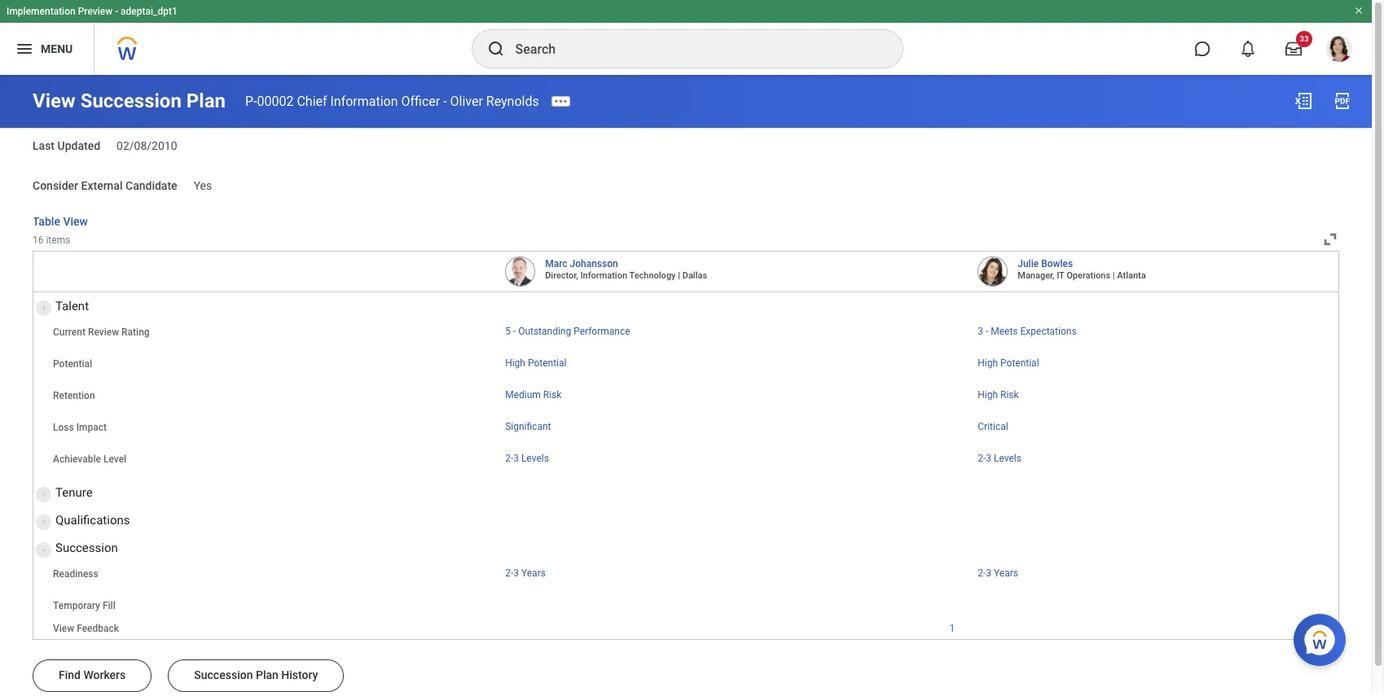 Task type: vqa. For each thing, say whether or not it's contained in the screenshot.
Table View
yes



Task type: describe. For each thing, give the bounding box(es) containing it.
notifications large image
[[1240, 41, 1256, 57]]

0 vertical spatial information
[[330, 93, 398, 109]]

1 2-3 levels link from the left
[[505, 449, 549, 464]]

3 - meets expectations
[[978, 326, 1077, 337]]

33
[[1300, 34, 1309, 43]]

1
[[950, 623, 955, 634]]

marc
[[545, 258, 568, 269]]

0 vertical spatial succession
[[80, 90, 182, 112]]

achievable level
[[53, 454, 126, 465]]

find
[[59, 669, 81, 682]]

2-3 levels for first 2-3 levels 'link'
[[505, 453, 549, 464]]

view succession plan
[[33, 90, 226, 112]]

5
[[505, 326, 511, 337]]

high for medium risk
[[978, 389, 998, 401]]

2-3 levels for 1st 2-3 levels 'link' from right
[[978, 453, 1022, 464]]

profile logan mcneil image
[[1326, 36, 1352, 65]]

table view
[[33, 215, 88, 228]]

high risk link
[[978, 386, 1019, 401]]

expand image for talent
[[34, 305, 54, 315]]

inbox large image
[[1286, 41, 1302, 57]]

officer
[[401, 93, 440, 109]]

items
[[46, 235, 70, 246]]

last
[[33, 139, 55, 152]]

menu button
[[0, 23, 94, 75]]

julie bowles
[[1018, 258, 1073, 269]]

current review rating
[[53, 326, 150, 338]]

readiness
[[53, 568, 98, 580]]

table
[[33, 215, 60, 228]]

adeptai_dpt1
[[121, 6, 178, 17]]

julie
[[1018, 258, 1039, 269]]

view printable version (pdf) image
[[1333, 91, 1352, 111]]

dallas
[[683, 270, 707, 281]]

implementation
[[7, 6, 76, 17]]

close environment banner image
[[1354, 6, 1364, 15]]

p-00002 chief information officer - oliver reynolds
[[245, 93, 539, 109]]

2 2-3 levels link from the left
[[978, 449, 1022, 464]]

1 horizontal spatial information
[[580, 270, 627, 281]]

1 high potential link from the left
[[505, 354, 567, 369]]

operations
[[1067, 270, 1111, 281]]

collapse image
[[37, 541, 46, 560]]

- left "oliver"
[[443, 93, 447, 109]]

Search Workday  search field
[[515, 31, 869, 67]]

performance
[[574, 326, 630, 337]]

justify image
[[15, 39, 34, 59]]

- inside 'link'
[[986, 326, 989, 337]]

1 years from the left
[[521, 568, 546, 579]]

5 - outstanding performance link
[[505, 322, 630, 337]]

view inside table view button
[[63, 215, 88, 228]]

expand image for tenure
[[34, 492, 54, 502]]

2 high potential from the left
[[978, 357, 1039, 369]]

- right 5
[[513, 326, 516, 337]]

current
[[53, 326, 85, 338]]

temporary
[[53, 600, 100, 612]]

critical link
[[978, 418, 1008, 432]]

temporary fill
[[53, 600, 115, 612]]

feedback
[[77, 623, 119, 634]]

talent
[[55, 299, 89, 313]]

2 high potential link from the left
[[978, 354, 1039, 369]]

table view button
[[33, 214, 88, 230]]

0
[[1317, 623, 1322, 634]]

last updated element
[[117, 129, 177, 153]]

preview
[[78, 6, 113, 17]]

high risk
[[978, 389, 1019, 401]]

johansson
[[570, 258, 618, 269]]

loss impact
[[53, 422, 107, 433]]

marc johansson
[[545, 258, 618, 269]]

expand image
[[34, 520, 54, 529]]

menu banner
[[0, 0, 1372, 75]]

- inside menu banner
[[115, 6, 118, 17]]

1 2-3 years link from the left
[[505, 564, 546, 579]]

manager, it operations   |   atlanta
[[1018, 270, 1146, 281]]

level
[[103, 454, 126, 465]]

2 2-3 years from the left
[[978, 568, 1018, 579]]

view feedback
[[53, 623, 119, 634]]

fill
[[103, 600, 115, 612]]

3 - meets expectations link
[[978, 322, 1077, 337]]

candidate
[[125, 179, 177, 192]]

marc johansson link
[[545, 255, 618, 269]]

view succession plan main content
[[0, 75, 1372, 693]]

2 2-3 years link from the left
[[978, 564, 1018, 579]]

1 high potential from the left
[[505, 357, 567, 369]]

tenure
[[55, 485, 93, 500]]

plan inside button
[[256, 669, 279, 682]]

implementation preview -   adeptai_dpt1
[[7, 6, 178, 17]]

manager,
[[1018, 270, 1055, 281]]

medium risk
[[505, 389, 562, 401]]

director,
[[545, 270, 578, 281]]

meets
[[991, 326, 1018, 337]]

achievable
[[53, 454, 101, 465]]

3 inside 3 - meets expectations 'link'
[[978, 326, 983, 337]]

risk for medium risk
[[543, 389, 562, 401]]



Task type: locate. For each thing, give the bounding box(es) containing it.
2-3 levels link
[[505, 449, 549, 464], [978, 449, 1022, 464]]

loss
[[53, 422, 74, 433]]

succession up readiness
[[55, 541, 118, 555]]

find workers button
[[33, 660, 152, 692]]

0 horizontal spatial 2-3 levels
[[505, 453, 549, 464]]

history
[[281, 669, 318, 682]]

plan left history
[[256, 669, 279, 682]]

0 vertical spatial plan
[[186, 90, 226, 112]]

1 horizontal spatial 2-3 levels
[[978, 453, 1022, 464]]

high potential up high risk link
[[978, 357, 1039, 369]]

1 expand image from the top
[[34, 305, 54, 315]]

1 horizontal spatial 2-3 years link
[[978, 564, 1018, 579]]

2 | from the left
[[1113, 270, 1115, 281]]

retention
[[53, 390, 95, 401]]

1 2-3 levels from the left
[[505, 453, 549, 464]]

oliver
[[450, 93, 483, 109]]

| left dallas
[[678, 270, 680, 281]]

p-
[[245, 93, 257, 109]]

impact
[[76, 422, 107, 433]]

high potential link
[[505, 354, 567, 369], [978, 354, 1039, 369]]

risk for high risk
[[1001, 389, 1019, 401]]

1 vertical spatial information
[[580, 270, 627, 281]]

director, information technology   |   dallas
[[545, 270, 707, 281]]

2-
[[505, 453, 513, 464], [978, 453, 986, 464], [505, 568, 513, 579], [978, 568, 986, 579]]

1 horizontal spatial potential
[[528, 357, 567, 369]]

00002
[[257, 93, 294, 109]]

2-3 levels down significant
[[505, 453, 549, 464]]

levels
[[521, 453, 549, 464], [994, 453, 1022, 464]]

02/08/2010
[[117, 139, 177, 152]]

menu
[[41, 42, 73, 55]]

2-3 levels link down critical
[[978, 449, 1022, 464]]

- left meets
[[986, 326, 989, 337]]

0 horizontal spatial 2-3 years link
[[505, 564, 546, 579]]

p-00002 chief information officer - oliver reynolds link
[[245, 93, 539, 109]]

export to excel image
[[1294, 91, 1313, 111]]

last updated
[[33, 139, 100, 152]]

-
[[115, 6, 118, 17], [443, 93, 447, 109], [513, 326, 516, 337], [986, 326, 989, 337]]

view for succession
[[33, 90, 76, 112]]

1 | from the left
[[678, 270, 680, 281]]

0 horizontal spatial potential
[[53, 358, 92, 370]]

workers
[[83, 669, 126, 682]]

atlanta
[[1117, 270, 1146, 281]]

plan left "p-"
[[186, 90, 226, 112]]

| left atlanta
[[1113, 270, 1115, 281]]

high for high potential
[[978, 357, 998, 369]]

succession left history
[[194, 669, 253, 682]]

2-3 years link
[[505, 564, 546, 579], [978, 564, 1018, 579]]

0 horizontal spatial plan
[[186, 90, 226, 112]]

high down 5
[[505, 357, 525, 369]]

reynolds
[[486, 93, 539, 109]]

succession
[[80, 90, 182, 112], [55, 541, 118, 555], [194, 669, 253, 682]]

0 horizontal spatial 2-3 years
[[505, 568, 546, 579]]

view up last
[[33, 90, 76, 112]]

2-3 levels down critical
[[978, 453, 1022, 464]]

consider external candidate
[[33, 179, 177, 192]]

find workers
[[59, 669, 126, 682]]

search image
[[486, 39, 506, 59]]

levels for 1st 2-3 levels 'link' from right
[[994, 453, 1022, 464]]

0 horizontal spatial years
[[521, 568, 546, 579]]

0 horizontal spatial |
[[678, 270, 680, 281]]

information right chief
[[330, 93, 398, 109]]

risk right medium
[[543, 389, 562, 401]]

0 horizontal spatial 2-3 levels link
[[505, 449, 549, 464]]

16
[[33, 235, 44, 246]]

fullscreen image
[[1322, 230, 1339, 248]]

1 horizontal spatial years
[[994, 568, 1018, 579]]

high up the critical link
[[978, 389, 998, 401]]

2 2-3 levels from the left
[[978, 453, 1022, 464]]

significant link
[[505, 418, 551, 432]]

0 horizontal spatial high potential link
[[505, 354, 567, 369]]

risk up the critical link
[[1001, 389, 1019, 401]]

2 risk from the left
[[1001, 389, 1019, 401]]

yes
[[194, 179, 212, 192]]

information down johansson
[[580, 270, 627, 281]]

succession for succession
[[55, 541, 118, 555]]

updated
[[57, 139, 100, 152]]

high potential link down meets
[[978, 354, 1039, 369]]

succession inside button
[[194, 669, 253, 682]]

expand image
[[34, 305, 54, 315], [34, 492, 54, 502]]

high potential up medium risk link
[[505, 357, 567, 369]]

review
[[88, 326, 119, 338]]

0 vertical spatial expand image
[[34, 305, 54, 315]]

1 risk from the left
[[543, 389, 562, 401]]

medium risk link
[[505, 386, 562, 401]]

0 horizontal spatial levels
[[521, 453, 549, 464]]

0 horizontal spatial high potential
[[505, 357, 567, 369]]

expand image up expand icon
[[34, 492, 54, 502]]

2 levels from the left
[[994, 453, 1022, 464]]

1 levels from the left
[[521, 453, 549, 464]]

julie bowles link
[[1018, 255, 1073, 269]]

high up high risk link
[[978, 357, 998, 369]]

33 button
[[1276, 31, 1313, 67]]

2 years from the left
[[994, 568, 1018, 579]]

2 vertical spatial view
[[53, 623, 74, 634]]

2-3 years
[[505, 568, 546, 579], [978, 568, 1018, 579]]

consider external candidate element
[[194, 169, 212, 194]]

it
[[1057, 270, 1064, 281]]

| for bowles
[[1113, 270, 1115, 281]]

rating
[[121, 326, 150, 338]]

potential up "retention"
[[53, 358, 92, 370]]

levels for first 2-3 levels 'link'
[[521, 453, 549, 464]]

critical
[[978, 421, 1008, 432]]

5 - outstanding performance
[[505, 326, 630, 337]]

2 vertical spatial succession
[[194, 669, 253, 682]]

1 vertical spatial succession
[[55, 541, 118, 555]]

- right the preview
[[115, 6, 118, 17]]

succession for succession plan history
[[194, 669, 253, 682]]

| for johansson
[[678, 270, 680, 281]]

succession plan history button
[[168, 660, 344, 692]]

high
[[505, 357, 525, 369], [978, 357, 998, 369], [978, 389, 998, 401]]

external
[[81, 179, 123, 192]]

16 items
[[33, 235, 70, 246]]

significant
[[505, 421, 551, 432]]

1 horizontal spatial plan
[[256, 669, 279, 682]]

1 button
[[950, 622, 958, 635]]

1 horizontal spatial high potential
[[978, 357, 1039, 369]]

potential
[[528, 357, 567, 369], [1001, 357, 1039, 369], [53, 358, 92, 370]]

levels down critical
[[994, 453, 1022, 464]]

succession up last updated element
[[80, 90, 182, 112]]

outstanding
[[518, 326, 571, 337]]

levels down significant
[[521, 453, 549, 464]]

high potential
[[505, 357, 567, 369], [978, 357, 1039, 369]]

1 vertical spatial plan
[[256, 669, 279, 682]]

technology
[[629, 270, 676, 281]]

view up items
[[63, 215, 88, 228]]

|
[[678, 270, 680, 281], [1113, 270, 1115, 281]]

0 horizontal spatial risk
[[543, 389, 562, 401]]

potential down outstanding at the top left of the page
[[528, 357, 567, 369]]

expectations
[[1020, 326, 1077, 337]]

0 horizontal spatial information
[[330, 93, 398, 109]]

expand image left talent
[[34, 305, 54, 315]]

1 vertical spatial expand image
[[34, 492, 54, 502]]

1 horizontal spatial |
[[1113, 270, 1115, 281]]

1 horizontal spatial 2-3 levels link
[[978, 449, 1022, 464]]

0 button
[[1317, 622, 1325, 635]]

high potential link down outstanding at the top left of the page
[[505, 354, 567, 369]]

succession plan history
[[194, 669, 318, 682]]

1 2-3 years from the left
[[505, 568, 546, 579]]

view
[[33, 90, 76, 112], [63, 215, 88, 228], [53, 623, 74, 634]]

1 horizontal spatial high potential link
[[978, 354, 1039, 369]]

2 horizontal spatial potential
[[1001, 357, 1039, 369]]

1 vertical spatial view
[[63, 215, 88, 228]]

2-3 levels link down significant
[[505, 449, 549, 464]]

1 horizontal spatial risk
[[1001, 389, 1019, 401]]

chief
[[297, 93, 327, 109]]

qualifications
[[55, 513, 130, 528]]

potential down "3 - meets expectations"
[[1001, 357, 1039, 369]]

bowles
[[1041, 258, 1073, 269]]

consider
[[33, 179, 78, 192]]

medium
[[505, 389, 541, 401]]

2 expand image from the top
[[34, 492, 54, 502]]

1 horizontal spatial 2-3 years
[[978, 568, 1018, 579]]

1 horizontal spatial levels
[[994, 453, 1022, 464]]

view for feedback
[[53, 623, 74, 634]]

0 vertical spatial view
[[33, 90, 76, 112]]

view down temporary
[[53, 623, 74, 634]]



